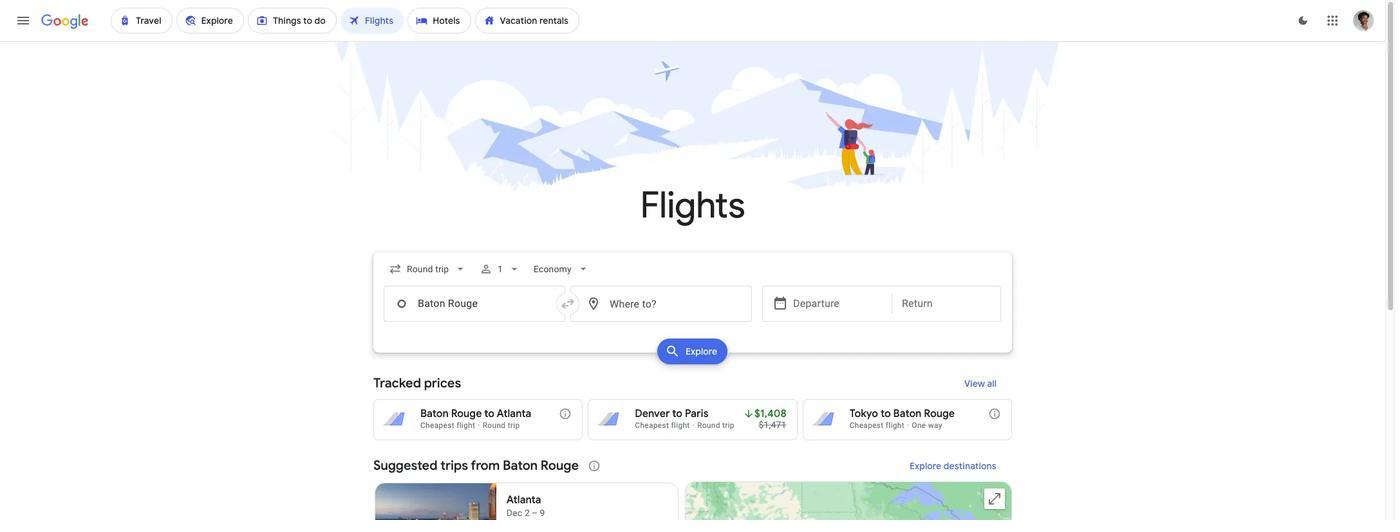Task type: locate. For each thing, give the bounding box(es) containing it.
1 horizontal spatial flight
[[671, 421, 690, 430]]

to for tokyo
[[881, 408, 891, 420]]

explore inside flight search field
[[686, 346, 718, 357]]

1  image from the left
[[692, 421, 695, 430]]

flights
[[640, 183, 745, 229]]

atlanta inside tracked prices region
[[497, 408, 531, 420]]

explore for explore destinations
[[910, 460, 942, 472]]

rouge down more info text field
[[541, 458, 579, 474]]

 image for paris
[[692, 421, 695, 430]]

to
[[484, 408, 494, 420], [672, 408, 682, 420], [881, 408, 891, 420]]

3 cheapest from the left
[[850, 421, 884, 430]]

cheapest flight for denver
[[635, 421, 690, 430]]

 image down paris
[[692, 421, 695, 430]]

1 horizontal spatial round
[[697, 421, 720, 430]]

trip down baton rouge to atlanta
[[508, 421, 520, 430]]

trip left 1471 us dollars text box
[[722, 421, 734, 430]]

1 horizontal spatial trip
[[722, 421, 734, 430]]

explore up tracked prices region
[[686, 346, 718, 357]]

suggested trips from baton rouge
[[373, 458, 579, 474]]

baton
[[420, 408, 449, 420], [893, 408, 922, 420], [503, 458, 538, 474]]

 image left one at the right of the page
[[907, 421, 909, 430]]

atlanta left more info text field
[[497, 408, 531, 420]]

1 horizontal spatial cheapest flight
[[635, 421, 690, 430]]

2 – 9
[[525, 508, 545, 518]]

tokyo
[[850, 408, 878, 420]]

flight for baton
[[886, 421, 904, 430]]

dec
[[506, 508, 522, 518]]

rouge down prices
[[451, 408, 482, 420]]

round
[[483, 421, 506, 430], [697, 421, 720, 430]]

1 vertical spatial atlanta
[[506, 494, 541, 507]]

0 horizontal spatial to
[[484, 408, 494, 420]]

flight
[[457, 421, 475, 430], [671, 421, 690, 430], [886, 421, 904, 430]]

2 trip from the left
[[722, 421, 734, 430]]

cheapest flight down tokyo
[[850, 421, 904, 430]]

0 horizontal spatial explore
[[686, 346, 718, 357]]

1
[[498, 264, 503, 274]]

Flight search field
[[363, 252, 1022, 368]]

2 flight from the left
[[671, 421, 690, 430]]

more info image
[[559, 408, 572, 420], [988, 408, 1001, 420]]

atlanta up dec
[[506, 494, 541, 507]]

1 vertical spatial explore
[[910, 460, 942, 472]]

way
[[928, 421, 942, 430]]

explore inside suggested trips from baton rouge region
[[910, 460, 942, 472]]

1 horizontal spatial to
[[672, 408, 682, 420]]

None field
[[384, 258, 472, 281], [529, 258, 595, 281], [384, 258, 472, 281], [529, 258, 595, 281]]

 image
[[692, 421, 695, 430], [907, 421, 909, 430]]

1 horizontal spatial  image
[[907, 421, 909, 430]]

0 horizontal spatial trip
[[508, 421, 520, 430]]

cheapest down tokyo
[[850, 421, 884, 430]]

cheapest for baton
[[420, 421, 454, 430]]

1 horizontal spatial rouge
[[541, 458, 579, 474]]

3 to from the left
[[881, 408, 891, 420]]

baton up one at the right of the page
[[893, 408, 922, 420]]

$1,471
[[759, 420, 786, 430]]

cheapest down baton rouge to atlanta
[[420, 421, 454, 430]]

2  image from the left
[[907, 421, 909, 430]]

main menu image
[[15, 13, 31, 28]]

2 horizontal spatial to
[[881, 408, 891, 420]]

to for denver
[[672, 408, 682, 420]]

0 horizontal spatial  image
[[692, 421, 695, 430]]

destinations
[[944, 460, 997, 472]]

1 horizontal spatial explore
[[910, 460, 942, 472]]

to up "from"
[[484, 408, 494, 420]]

0 horizontal spatial more info image
[[559, 408, 572, 420]]

2 to from the left
[[672, 408, 682, 420]]

atlanta dec 2 – 9
[[506, 494, 545, 518]]

2 cheapest from the left
[[635, 421, 669, 430]]

view
[[964, 378, 985, 389]]

cheapest down denver
[[635, 421, 669, 430]]

rouge up way
[[924, 408, 955, 420]]

suggested
[[373, 458, 437, 474]]

explore down the one way at the bottom of page
[[910, 460, 942, 472]]

paris
[[685, 408, 709, 420]]

3 flight from the left
[[886, 421, 904, 430]]

baton right "from"
[[503, 458, 538, 474]]

1 cheapest from the left
[[420, 421, 454, 430]]

2 horizontal spatial baton
[[893, 408, 922, 420]]

2 horizontal spatial cheapest
[[850, 421, 884, 430]]

cheapest flight
[[420, 421, 475, 430], [635, 421, 690, 430], [850, 421, 904, 430]]

explore button
[[658, 339, 728, 364]]

suggested trips from baton rouge region
[[373, 451, 1012, 520]]

0 horizontal spatial cheapest
[[420, 421, 454, 430]]

trip
[[508, 421, 520, 430], [722, 421, 734, 430]]

tracked prices
[[373, 375, 461, 391]]

tracked
[[373, 375, 421, 391]]

1 more info image from the left
[[559, 408, 572, 420]]

baton rouge to atlanta
[[420, 408, 531, 420]]

round trip down baton rouge to atlanta
[[483, 421, 520, 430]]

0 horizontal spatial round trip
[[483, 421, 520, 430]]

baton down prices
[[420, 408, 449, 420]]

to left paris
[[672, 408, 682, 420]]

1 round from the left
[[483, 421, 506, 430]]

1 horizontal spatial round trip
[[697, 421, 734, 430]]

round down baton rouge to atlanta
[[483, 421, 506, 430]]

round trip
[[483, 421, 520, 430], [697, 421, 734, 430]]

rouge
[[451, 408, 482, 420], [924, 408, 955, 420], [541, 458, 579, 474]]

round down paris
[[697, 421, 720, 430]]

flight down baton rouge to atlanta
[[457, 421, 475, 430]]

0 vertical spatial explore
[[686, 346, 718, 357]]

1 horizontal spatial cheapest
[[635, 421, 669, 430]]

flight down denver to paris
[[671, 421, 690, 430]]

2 horizontal spatial cheapest flight
[[850, 421, 904, 430]]

round trip down paris
[[697, 421, 734, 430]]

2 horizontal spatial flight
[[886, 421, 904, 430]]

0 horizontal spatial round
[[483, 421, 506, 430]]

1 round trip from the left
[[483, 421, 520, 430]]

1 horizontal spatial baton
[[503, 458, 538, 474]]

3 cheapest flight from the left
[[850, 421, 904, 430]]

trips
[[440, 458, 468, 474]]

1 horizontal spatial more info image
[[988, 408, 1001, 420]]

1 trip from the left
[[508, 421, 520, 430]]

more info image for atlanta
[[559, 408, 572, 420]]

2 cheapest flight from the left
[[635, 421, 690, 430]]

flight for to
[[457, 421, 475, 430]]

cheapest flight down denver to paris
[[635, 421, 690, 430]]

2 horizontal spatial rouge
[[924, 408, 955, 420]]

0 vertical spatial atlanta
[[497, 408, 531, 420]]

0 horizontal spatial flight
[[457, 421, 475, 430]]

1 cheapest flight from the left
[[420, 421, 475, 430]]

2 more info image from the left
[[988, 408, 1001, 420]]

tracked prices region
[[373, 368, 1012, 440]]

1 flight from the left
[[457, 421, 475, 430]]

cheapest
[[420, 421, 454, 430], [635, 421, 669, 430], [850, 421, 884, 430]]

explore
[[686, 346, 718, 357], [910, 460, 942, 472]]

to right tokyo
[[881, 408, 891, 420]]

None text field
[[384, 286, 565, 322]]

flight down "tokyo to baton rouge"
[[886, 421, 904, 430]]

cheapest flight down baton rouge to atlanta
[[420, 421, 475, 430]]

prices
[[424, 375, 461, 391]]

0 horizontal spatial cheapest flight
[[420, 421, 475, 430]]

atlanta
[[497, 408, 531, 420], [506, 494, 541, 507]]



Task type: vqa. For each thing, say whether or not it's contained in the screenshot.
the clt in the bottom right of the page
no



Task type: describe. For each thing, give the bounding box(es) containing it.
baton inside region
[[503, 458, 538, 474]]

none text field inside flight search field
[[384, 286, 565, 322]]

0 horizontal spatial baton
[[420, 408, 449, 420]]

explore destinations button
[[894, 451, 1012, 482]]

more info image for rouge
[[988, 408, 1001, 420]]

1 button
[[475, 254, 526, 285]]

More info text field
[[559, 408, 572, 424]]

denver
[[635, 408, 670, 420]]

view all
[[964, 378, 997, 389]]

one
[[912, 421, 926, 430]]

1 to from the left
[[484, 408, 494, 420]]

2 round from the left
[[697, 421, 720, 430]]

1471 US dollars text field
[[759, 420, 786, 430]]

cheapest for tokyo
[[850, 421, 884, 430]]

 image for baton
[[907, 421, 909, 430]]

1408 US dollars text field
[[754, 408, 786, 420]]

Departure text field
[[793, 286, 882, 321]]

from
[[471, 458, 500, 474]]

denver to paris
[[635, 408, 709, 420]]

cheapest for denver
[[635, 421, 669, 430]]

explore for explore
[[686, 346, 718, 357]]

2 round trip from the left
[[697, 421, 734, 430]]

Return text field
[[902, 286, 991, 321]]

rouge inside region
[[541, 458, 579, 474]]

Where to? text field
[[570, 286, 752, 322]]

change appearance image
[[1288, 5, 1318, 36]]

all
[[987, 378, 997, 389]]

atlanta inside atlanta dec 2 – 9
[[506, 494, 541, 507]]

$1,408
[[754, 408, 786, 420]]

cheapest flight for baton
[[420, 421, 475, 430]]

explore destinations
[[910, 460, 997, 472]]

tokyo to baton rouge
[[850, 408, 955, 420]]

0 horizontal spatial rouge
[[451, 408, 482, 420]]

cheapest flight for tokyo
[[850, 421, 904, 430]]

one way
[[912, 421, 942, 430]]

More info text field
[[988, 408, 1001, 424]]

flight for paris
[[671, 421, 690, 430]]



